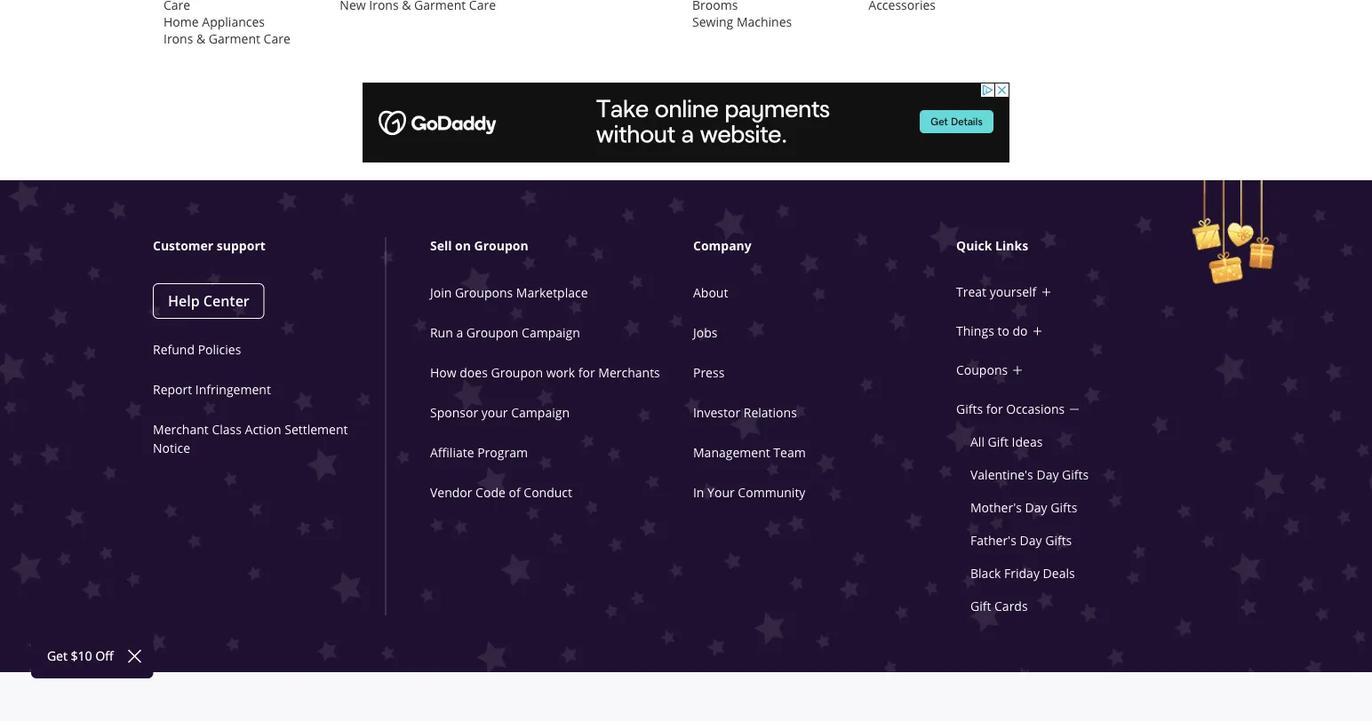 Task type: vqa. For each thing, say whether or not it's contained in the screenshot.
The Valentine'S
yes



Task type: locate. For each thing, give the bounding box(es) containing it.
sewing
[[693, 13, 734, 30]]

sponsor
[[430, 404, 478, 421]]

treat yourself
[[957, 284, 1037, 300]]

mother's day gifts link
[[971, 500, 1078, 516]]

0 vertical spatial groupon
[[474, 237, 529, 255]]

class
[[212, 421, 242, 438]]

irons & garment care link
[[164, 30, 290, 47]]

0 vertical spatial day
[[1037, 467, 1059, 483]]

1 vertical spatial for
[[986, 401, 1003, 418]]

1 vertical spatial groupon
[[467, 324, 519, 341]]

gift cards
[[971, 598, 1028, 615]]

join
[[430, 284, 452, 301]]

day down valentine's day gifts
[[1025, 500, 1048, 516]]

gift right the all
[[988, 434, 1009, 450]]

all gift ideas
[[971, 434, 1043, 450]]

&
[[196, 30, 206, 47]]

customer support
[[153, 237, 266, 255]]

gifts
[[957, 401, 983, 418], [1062, 467, 1089, 483], [1051, 500, 1078, 516], [1046, 532, 1072, 549]]

program
[[477, 444, 528, 461]]

day down ideas
[[1037, 467, 1059, 483]]

gift
[[988, 434, 1009, 450], [971, 598, 992, 615]]

black
[[971, 565, 1001, 582]]

groupon inside heading
[[474, 237, 529, 255]]

day down mother's day gifts link
[[1020, 532, 1042, 549]]

customer support heading
[[153, 237, 385, 255]]

groupon down run a groupon campaign
[[491, 364, 543, 381]]

0 vertical spatial for
[[578, 364, 595, 381]]

day for father's
[[1020, 532, 1042, 549]]

0 vertical spatial campaign
[[522, 324, 580, 341]]

mother's
[[971, 500, 1022, 516]]

day
[[1037, 467, 1059, 483], [1025, 500, 1048, 516], [1020, 532, 1042, 549]]

a
[[456, 324, 463, 341]]

gifts up the deals
[[1046, 532, 1072, 549]]

for up all gift ideas
[[986, 401, 1003, 418]]

management team
[[693, 444, 806, 461]]

gifts for father's day gifts
[[1046, 532, 1072, 549]]

how does groupon work for merchants link
[[430, 364, 660, 381]]

run a groupon campaign link
[[430, 324, 580, 341]]

do
[[1013, 323, 1028, 340]]

run
[[430, 324, 453, 341]]

things to do
[[957, 323, 1028, 340]]

occasions
[[1007, 401, 1065, 418]]

0 horizontal spatial for
[[578, 364, 595, 381]]

gifts for valentine's day gifts
[[1062, 467, 1089, 483]]

groupon right on
[[474, 237, 529, 255]]

2 vertical spatial groupon
[[491, 364, 543, 381]]

investor
[[693, 404, 741, 421]]

groupon right a
[[467, 324, 519, 341]]

sell on groupon heading
[[430, 237, 697, 255]]

merchants
[[599, 364, 660, 381]]

company heading
[[693, 237, 960, 255]]

ideas
[[1012, 434, 1043, 450]]

valentine's
[[971, 467, 1034, 483]]

sewing machines link
[[693, 13, 792, 30]]

gift left cards at the right bottom
[[971, 598, 992, 615]]

treat
[[957, 284, 987, 300]]

your
[[482, 404, 508, 421]]

join groupons marketplace link
[[430, 284, 588, 301]]

how
[[430, 364, 457, 381]]

appliances
[[202, 13, 265, 30]]

day for mother's
[[1025, 500, 1048, 516]]

quick links
[[957, 237, 1029, 255]]

vendor code of conduct
[[430, 484, 572, 501]]

for right work
[[578, 364, 595, 381]]

settlement
[[285, 421, 348, 438]]

gifts up the all
[[957, 401, 983, 418]]

gifts up mother's day gifts link
[[1062, 467, 1089, 483]]

2 vertical spatial day
[[1020, 532, 1042, 549]]

management
[[693, 444, 770, 461]]

infringement
[[195, 381, 271, 398]]

investor relations link
[[693, 404, 797, 421]]

black friday deals link
[[971, 565, 1075, 582]]

1 vertical spatial day
[[1025, 500, 1048, 516]]

policies
[[198, 341, 241, 358]]

merchant class action settlement notice link
[[153, 421, 348, 456]]

jobs link
[[693, 324, 718, 341]]

team
[[774, 444, 806, 461]]

quick links heading
[[957, 237, 1223, 255]]

help center
[[168, 292, 250, 311]]

gift cards link
[[971, 598, 1028, 615]]

1 vertical spatial gift
[[971, 598, 992, 615]]

merchant
[[153, 421, 209, 438]]

affiliate program
[[430, 444, 528, 461]]

father's
[[971, 532, 1017, 549]]

1 horizontal spatial for
[[986, 401, 1003, 418]]

all gift ideas link
[[971, 434, 1043, 450]]

campaign down how does groupon work for merchants link
[[511, 404, 570, 421]]

0 vertical spatial gift
[[988, 434, 1009, 450]]

gifts down valentine's day gifts
[[1051, 500, 1078, 516]]

action
[[245, 421, 281, 438]]

for
[[578, 364, 595, 381], [986, 401, 1003, 418]]

sponsor your campaign link
[[430, 404, 570, 421]]

company
[[693, 237, 752, 255]]

campaign down the marketplace
[[522, 324, 580, 341]]

work
[[546, 364, 575, 381]]

friday
[[1005, 565, 1040, 582]]

care
[[264, 30, 290, 47]]

quick
[[957, 237, 993, 255]]

groupon
[[474, 237, 529, 255], [467, 324, 519, 341], [491, 364, 543, 381]]

campaign
[[522, 324, 580, 341], [511, 404, 570, 421]]



Task type: describe. For each thing, give the bounding box(es) containing it.
investor relations
[[693, 404, 797, 421]]

all
[[971, 434, 985, 450]]

gifts for mother's day gifts
[[1051, 500, 1078, 516]]

help center link
[[153, 284, 265, 319]]

advertisement region
[[363, 83, 1010, 163]]

day for valentine's
[[1037, 467, 1059, 483]]

father's day gifts
[[971, 532, 1072, 549]]

affiliate
[[430, 444, 474, 461]]

refund policies
[[153, 341, 241, 358]]

in
[[693, 484, 704, 501]]

sell on groupon
[[430, 237, 529, 255]]

garment
[[209, 30, 260, 47]]

jobs
[[693, 324, 718, 341]]

does
[[460, 364, 488, 381]]

code
[[476, 484, 506, 501]]

join groupons marketplace
[[430, 284, 588, 301]]

management team link
[[693, 444, 806, 461]]

sell
[[430, 237, 452, 255]]

customer
[[153, 237, 214, 255]]

irons
[[164, 30, 193, 47]]

report
[[153, 381, 192, 398]]

groupon for does
[[491, 364, 543, 381]]

yourself
[[990, 284, 1037, 300]]

valentine's day gifts link
[[971, 467, 1089, 483]]

run a groupon campaign
[[430, 324, 580, 341]]

refund
[[153, 341, 195, 358]]

report infringement link
[[153, 381, 271, 398]]

vendor
[[430, 484, 472, 501]]

valentine's day gifts
[[971, 467, 1089, 483]]

groupon for on
[[474, 237, 529, 255]]

in your community
[[693, 484, 806, 501]]

community
[[738, 484, 806, 501]]

about link
[[693, 284, 728, 301]]

about
[[693, 284, 728, 301]]

deals
[[1043, 565, 1075, 582]]

things
[[957, 323, 995, 340]]

machines
[[737, 13, 792, 30]]

coupons
[[957, 362, 1008, 379]]

press link
[[693, 364, 725, 381]]

of
[[509, 484, 521, 501]]

sewing machines
[[693, 13, 792, 30]]

center
[[203, 292, 250, 311]]

relations
[[744, 404, 797, 421]]

mother's day gifts
[[971, 500, 1078, 516]]

press
[[693, 364, 725, 381]]

refund policies link
[[153, 341, 241, 358]]

home appliances irons & garment care
[[164, 13, 290, 47]]

sponsor your campaign
[[430, 404, 570, 421]]

help
[[168, 292, 200, 311]]

affiliate program link
[[430, 444, 528, 461]]

gifts for occasions
[[957, 401, 1065, 418]]

conduct
[[524, 484, 572, 501]]

home
[[164, 13, 199, 30]]

1 vertical spatial campaign
[[511, 404, 570, 421]]

on
[[455, 237, 471, 255]]

cards
[[995, 598, 1028, 615]]

groupon for a
[[467, 324, 519, 341]]

vendor code of conduct link
[[430, 484, 572, 501]]

father's day gifts link
[[971, 532, 1072, 549]]

report infringement
[[153, 381, 271, 398]]

how does groupon work for merchants
[[430, 364, 660, 381]]

in your community link
[[693, 484, 806, 501]]

black friday deals
[[971, 565, 1075, 582]]

support
[[217, 237, 266, 255]]



